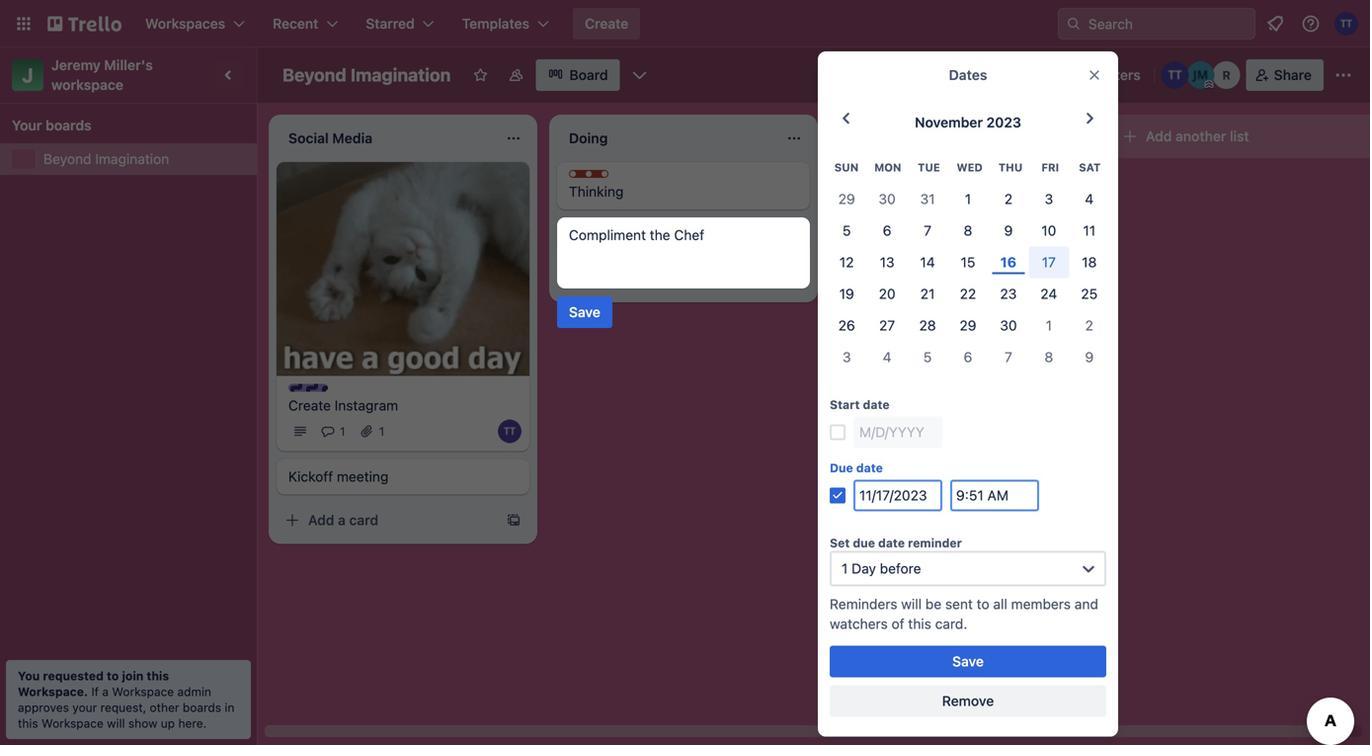 Task type: vqa. For each thing, say whether or not it's contained in the screenshot.
the Colors
no



Task type: locate. For each thing, give the bounding box(es) containing it.
9 down 25 button
[[1086, 349, 1094, 365]]

1 horizontal spatial will
[[902, 596, 922, 612]]

2 vertical spatial this
[[18, 717, 38, 730]]

0 horizontal spatial 29 button
[[827, 183, 867, 215]]

1 edit from the top
[[852, 260, 877, 277]]

6 button right cover
[[948, 341, 989, 373]]

0 horizontal spatial members
[[906, 296, 967, 312]]

0 vertical spatial 9
[[1005, 222, 1013, 239]]

save down compliment
[[569, 304, 601, 320]]

add a card for compliment the chef
[[589, 270, 659, 287]]

if a workspace admin approves your request, other boards in this workspace will show up here.
[[18, 685, 235, 730]]

22 button
[[948, 278, 989, 310]]

workspace down join
[[112, 685, 174, 699]]

1 button down 24
[[1029, 310, 1070, 341]]

26 button
[[827, 310, 867, 341]]

1 horizontal spatial 30
[[1001, 317, 1018, 333]]

6 button up 13
[[867, 215, 908, 246]]

add for add another list button
[[1147, 128, 1173, 144]]

1 button down wed
[[948, 183, 989, 215]]

0 vertical spatial change
[[852, 296, 902, 312]]

workspace
[[112, 685, 174, 699], [42, 717, 104, 730]]

create instagram
[[289, 397, 398, 414]]

6 down the 22 button
[[964, 349, 973, 365]]

the
[[650, 227, 671, 243]]

1 horizontal spatial create
[[585, 15, 629, 32]]

save up remove
[[953, 653, 984, 669]]

4 down sat
[[1086, 191, 1094, 207]]

Board name text field
[[273, 59, 461, 91]]

add a card down compliment the chef
[[589, 270, 659, 287]]

this inside "if a workspace admin approves your request, other boards in this workspace will show up here."
[[18, 717, 38, 730]]

add for add a card button related to compliment the chef
[[589, 270, 615, 287]]

0 vertical spatial save
[[569, 304, 601, 320]]

5
[[843, 222, 851, 239], [924, 349, 932, 365]]

1 horizontal spatial beyond
[[283, 64, 347, 85]]

next month image
[[1079, 107, 1102, 130]]

date down edit dates
[[857, 461, 883, 475]]

0 horizontal spatial add a card button
[[277, 504, 498, 536]]

6 up 13
[[883, 222, 892, 239]]

7 button
[[908, 215, 948, 246], [989, 341, 1029, 373]]

create from template… image
[[506, 512, 522, 528]]

8
[[964, 222, 973, 239], [1045, 349, 1054, 365]]

create up board
[[585, 15, 629, 32]]

join
[[122, 669, 144, 683]]

will down request,
[[107, 717, 125, 730]]

0 vertical spatial 4 button
[[1070, 183, 1110, 215]]

1 vertical spatial edit
[[852, 438, 877, 455]]

compliment the chef
[[569, 227, 705, 243]]

this down approves
[[18, 717, 38, 730]]

7 down 31 button
[[924, 222, 932, 239]]

1 horizontal spatial 8 button
[[1029, 341, 1070, 373]]

5 left open
[[843, 222, 851, 239]]

copy button
[[818, 395, 898, 427]]

add a card button
[[838, 172, 1060, 204], [557, 263, 779, 295], [277, 504, 498, 536]]

1 vertical spatial 3 button
[[827, 341, 867, 373]]

1 horizontal spatial add a card
[[589, 270, 659, 287]]

date up before
[[879, 536, 905, 550]]

3 down fri
[[1045, 191, 1054, 207]]

to left the all
[[977, 596, 990, 612]]

1 vertical spatial 9 button
[[1070, 341, 1110, 373]]

show menu image
[[1334, 65, 1354, 85]]

29 for the top 29 button
[[839, 191, 856, 207]]

r button
[[1213, 61, 1241, 89]]

1 horizontal spatial 7 button
[[989, 341, 1029, 373]]

a right "if"
[[102, 685, 109, 699]]

29 button down sun
[[827, 183, 867, 215]]

add down the mon
[[870, 179, 896, 196]]

2 change from the top
[[852, 332, 902, 348]]

1 horizontal spatial imagination
[[351, 64, 451, 85]]

1 horizontal spatial terry turtle (terryturtle) image
[[1335, 12, 1359, 36]]

due
[[853, 536, 876, 550]]

add a card down the mon
[[870, 179, 940, 196]]

1 vertical spatial 8
[[1045, 349, 1054, 365]]

edit inside button
[[852, 438, 877, 455]]

0 vertical spatial beyond
[[283, 64, 347, 85]]

chef
[[674, 227, 705, 243]]

2 down 25 button
[[1086, 317, 1094, 333]]

1 vertical spatial this
[[147, 669, 169, 683]]

8 button down 24 button
[[1029, 341, 1070, 373]]

boards right your
[[45, 117, 92, 133]]

4 button down 27
[[867, 341, 908, 373]]

8 up 15
[[964, 222, 973, 239]]

dates
[[949, 67, 988, 83]]

this right join
[[147, 669, 169, 683]]

13
[[880, 254, 895, 270]]

to
[[977, 596, 990, 612], [107, 669, 119, 683]]

0 horizontal spatial 9
[[1005, 222, 1013, 239]]

0 vertical spatial add a card button
[[838, 172, 1060, 204]]

1 horizontal spatial 3
[[1045, 191, 1054, 207]]

0 vertical spatial save button
[[557, 297, 613, 328]]

31 button
[[908, 183, 948, 215]]

1 horizontal spatial add a card button
[[557, 263, 779, 295]]

9
[[1005, 222, 1013, 239], [1086, 349, 1094, 365]]

0 horizontal spatial save button
[[557, 297, 613, 328]]

to inside reminders will be sent to all members and watchers of this card.
[[977, 596, 990, 612]]

0 vertical spatial 8
[[964, 222, 973, 239]]

5 button down 28
[[908, 341, 948, 373]]

30 for right the 30 button
[[1001, 317, 1018, 333]]

3 button
[[1029, 183, 1070, 215], [827, 341, 867, 373]]

1 vertical spatial 4
[[883, 349, 892, 365]]

9 button down 25 button
[[1070, 341, 1110, 373]]

4 for rightmost 4 "button"
[[1086, 191, 1094, 207]]

0 vertical spatial date
[[863, 398, 890, 411]]

1 down the instagram
[[379, 424, 385, 438]]

primary element
[[0, 0, 1371, 47]]

2 horizontal spatial add a card
[[870, 179, 940, 196]]

kickoff meeting link
[[289, 467, 518, 487]]

3 button up 10
[[1029, 183, 1070, 215]]

members up 28
[[906, 296, 967, 312]]

0 vertical spatial 5 button
[[827, 215, 867, 246]]

card
[[911, 179, 940, 196], [891, 225, 920, 241], [630, 270, 659, 287], [349, 512, 379, 528]]

0 vertical spatial 9 button
[[989, 215, 1029, 246]]

1 vertical spatial save
[[953, 653, 984, 669]]

save button down compliment
[[557, 297, 613, 328]]

28
[[920, 317, 937, 333]]

2 button down 25
[[1070, 310, 1110, 341]]

1 horizontal spatial 9
[[1086, 349, 1094, 365]]

28 button
[[908, 310, 948, 341]]

will inside reminders will be sent to all members and watchers of this card.
[[902, 596, 922, 612]]

0 vertical spatial workspace
[[112, 685, 174, 699]]

create for create
[[585, 15, 629, 32]]

add a card button for compliment the chef
[[557, 263, 779, 295]]

a down the mon
[[900, 179, 907, 196]]

change for change cover
[[852, 332, 902, 348]]

3 button down 26
[[827, 341, 867, 373]]

1 horizontal spatial this
[[147, 669, 169, 683]]

card down meeting on the bottom left
[[349, 512, 379, 528]]

17
[[1043, 254, 1057, 270]]

7
[[924, 222, 932, 239], [1005, 349, 1013, 365]]

all
[[994, 596, 1008, 612]]

0 horizontal spatial 6 button
[[867, 215, 908, 246]]

0 horizontal spatial add a card
[[308, 512, 379, 528]]

rubyanndersson (rubyanndersson) image
[[1213, 61, 1241, 89]]

7 button down 23 button
[[989, 341, 1029, 373]]

0 horizontal spatial will
[[107, 717, 125, 730]]

1 horizontal spatial 9 button
[[1070, 341, 1110, 373]]

Search field
[[1082, 9, 1255, 39]]

1 horizontal spatial 2
[[1086, 317, 1094, 333]]

add left another
[[1147, 128, 1173, 144]]

save button up remove
[[830, 646, 1107, 677]]

4
[[1086, 191, 1094, 207], [883, 349, 892, 365]]

2 vertical spatial add a card
[[308, 512, 379, 528]]

0 vertical spatial add a card
[[870, 179, 940, 196]]

2 down thu
[[1005, 191, 1013, 207]]

29 down the 22 button
[[960, 317, 977, 333]]

0 horizontal spatial to
[[107, 669, 119, 683]]

star or unstar board image
[[473, 67, 489, 83]]

0 horizontal spatial 5
[[843, 222, 851, 239]]

jeremy miller (jeremymiller198) image
[[1188, 61, 1215, 89]]

day
[[852, 560, 877, 577]]

1 vertical spatial 30 button
[[989, 310, 1029, 341]]

will
[[902, 596, 922, 612], [107, 717, 125, 730]]

0 vertical spatial 2
[[1005, 191, 1013, 207]]

1 vertical spatial 2
[[1086, 317, 1094, 333]]

30 button down the mon
[[867, 183, 908, 215]]

4 button
[[1070, 183, 1110, 215], [867, 341, 908, 373]]

4 down "change cover"
[[883, 349, 892, 365]]

1 vertical spatial create
[[289, 397, 331, 414]]

8 down 24 button
[[1045, 349, 1054, 365]]

5 button up the 12 at right
[[827, 215, 867, 246]]

boards
[[45, 117, 92, 133], [183, 701, 221, 715]]

color: bold red, title: "thoughts" element
[[569, 170, 644, 185]]

reminders will be sent to all members and watchers of this card.
[[830, 596, 1099, 632]]

a for rightmost add a card button
[[900, 179, 907, 196]]

this inside reminders will be sent to all members and watchers of this card.
[[909, 616, 932, 632]]

create from template… image
[[787, 271, 803, 287]]

change inside 'button'
[[852, 332, 902, 348]]

1 horizontal spatial 3 button
[[1029, 183, 1070, 215]]

thoughts
[[589, 171, 644, 185]]

sun
[[835, 161, 859, 174]]

beyond imagination inside board name text field
[[283, 64, 451, 85]]

will left be
[[902, 596, 922, 612]]

1 vertical spatial 7 button
[[989, 341, 1029, 373]]

5 down cover
[[924, 349, 932, 365]]

card inside open card link
[[891, 225, 920, 241]]

1 vertical spatial date
[[857, 461, 883, 475]]

members right the all
[[1012, 596, 1071, 612]]

30 button
[[867, 183, 908, 215], [989, 310, 1029, 341]]

change cover button
[[818, 324, 954, 356]]

19 button
[[827, 278, 867, 310]]

0 vertical spatial members
[[906, 296, 967, 312]]

beyond inside board name text field
[[283, 64, 347, 85]]

mon
[[875, 161, 902, 174]]

24 button
[[1029, 278, 1070, 310]]

30 for top the 30 button
[[879, 191, 896, 207]]

create down color: purple, title: none image in the left bottom of the page
[[289, 397, 331, 414]]

close popover image
[[1087, 67, 1103, 83]]

0 horizontal spatial 3
[[843, 349, 852, 365]]

card down tue
[[911, 179, 940, 196]]

date right start
[[863, 398, 890, 411]]

1 vertical spatial 29
[[960, 317, 977, 333]]

30 down 23 button
[[1001, 317, 1018, 333]]

30 button down 23
[[989, 310, 1029, 341]]

this right of
[[909, 616, 932, 632]]

open information menu image
[[1302, 14, 1321, 34]]

2 button down thu
[[989, 183, 1029, 215]]

7 button up 14
[[908, 215, 948, 246]]

4 button up 11
[[1070, 183, 1110, 215]]

1 horizontal spatial 7
[[1005, 349, 1013, 365]]

0 vertical spatial 29
[[839, 191, 856, 207]]

create inside button
[[585, 15, 629, 32]]

add down compliment
[[589, 270, 615, 287]]

0 vertical spatial 8 button
[[948, 215, 989, 246]]

1 horizontal spatial 6 button
[[948, 341, 989, 373]]

terry turtle (terryturtle) image
[[1335, 12, 1359, 36], [498, 419, 522, 443]]

1 horizontal spatial boards
[[183, 701, 221, 715]]

to inside you requested to join this workspace.
[[107, 669, 119, 683]]

1
[[965, 191, 972, 207], [1046, 317, 1053, 333], [340, 424, 346, 438], [379, 424, 385, 438], [842, 560, 848, 577]]

30 down the mon
[[879, 191, 896, 207]]

add a card
[[870, 179, 940, 196], [589, 270, 659, 287], [308, 512, 379, 528]]

wed
[[957, 161, 983, 174]]

save button
[[557, 297, 613, 328], [830, 646, 1107, 677]]

edit for edit labels
[[852, 260, 877, 277]]

1 horizontal spatial workspace
[[112, 685, 174, 699]]

terry turtle (terryturtle) image up create from template… image
[[498, 419, 522, 443]]

imagination down your boards with 1 items element
[[95, 151, 169, 167]]

edit
[[852, 260, 877, 277], [852, 438, 877, 455]]

0 vertical spatial this
[[909, 616, 932, 632]]

and
[[1075, 596, 1099, 612]]

1 vertical spatial beyond
[[43, 151, 91, 167]]

1 vertical spatial boards
[[183, 701, 221, 715]]

color: purple, title: none image
[[289, 384, 328, 392]]

3 down 26 button
[[843, 349, 852, 365]]

add a card for kickoff meeting
[[308, 512, 379, 528]]

edit inside 'button'
[[852, 260, 877, 277]]

1 vertical spatial beyond imagination
[[43, 151, 169, 167]]

j
[[22, 63, 33, 86]]

if
[[91, 685, 99, 699]]

beyond imagination link
[[43, 149, 245, 169]]

0 horizontal spatial 6
[[883, 222, 892, 239]]

0 vertical spatial create
[[585, 15, 629, 32]]

1 change from the top
[[852, 296, 902, 312]]

last month image
[[835, 107, 859, 130]]

0 vertical spatial 6
[[883, 222, 892, 239]]

0 vertical spatial 2 button
[[989, 183, 1029, 215]]

29 down sun
[[839, 191, 856, 207]]

workspace visible image
[[508, 67, 524, 83]]

boards down admin
[[183, 701, 221, 715]]

1 vertical spatial change
[[852, 332, 902, 348]]

will inside "if a workspace admin approves your request, other boards in this workspace will show up here."
[[107, 717, 125, 730]]

change cover
[[852, 332, 942, 348]]

change inside button
[[852, 296, 902, 312]]

9 button up 16
[[989, 215, 1029, 246]]

board link
[[536, 59, 620, 91]]

1 down the create instagram
[[340, 424, 346, 438]]

create for create instagram
[[289, 397, 331, 414]]

members
[[906, 296, 967, 312], [1012, 596, 1071, 612]]

add a card down kickoff meeting
[[308, 512, 379, 528]]

terry turtle (terryturtle) image right open information menu icon on the right of the page
[[1335, 12, 1359, 36]]

to left join
[[107, 669, 119, 683]]

6 for the topmost 6 button
[[883, 222, 892, 239]]

22
[[960, 285, 977, 302]]

add down kickoff
[[308, 512, 335, 528]]

workspace down your at the bottom of the page
[[42, 717, 104, 730]]

9 up 16
[[1005, 222, 1013, 239]]

boards inside "if a workspace admin approves your request, other boards in this workspace will show up here."
[[183, 701, 221, 715]]

a down kickoff meeting
[[338, 512, 346, 528]]

3 for the leftmost 3 button
[[843, 349, 852, 365]]

a
[[900, 179, 907, 196], [619, 270, 627, 287], [338, 512, 346, 528], [102, 685, 109, 699]]

4 for 4 "button" to the left
[[883, 349, 892, 365]]

beyond imagination
[[283, 64, 451, 85], [43, 151, 169, 167]]

29 button down the 22
[[948, 310, 989, 341]]

25
[[1082, 285, 1098, 302]]

change for change members
[[852, 296, 902, 312]]

card up 13
[[891, 225, 920, 241]]

card for add a card button related to kickoff meeting
[[349, 512, 379, 528]]

add another list button
[[1111, 115, 1371, 158]]

8 button
[[948, 215, 989, 246], [1029, 341, 1070, 373]]

1 horizontal spatial 4
[[1086, 191, 1094, 207]]

2 vertical spatial add a card button
[[277, 504, 498, 536]]

8 button up 15
[[948, 215, 989, 246]]

1 vertical spatial 8 button
[[1029, 341, 1070, 373]]

card down compliment the chef
[[630, 270, 659, 287]]

0 horizontal spatial imagination
[[95, 151, 169, 167]]

add for rightmost add a card button
[[870, 179, 896, 196]]

6 for bottom 6 button
[[964, 349, 973, 365]]

kickoff meeting
[[289, 468, 389, 485]]

30
[[879, 191, 896, 207], [1001, 317, 1018, 333]]

0 horizontal spatial 30 button
[[867, 183, 908, 215]]

M/D/YYYY text field
[[854, 480, 943, 511]]

1 vertical spatial 6
[[964, 349, 973, 365]]

20
[[879, 285, 896, 302]]

back to home image
[[47, 8, 122, 40]]

imagination left the "star or unstar board" image
[[351, 64, 451, 85]]

0 vertical spatial 7 button
[[908, 215, 948, 246]]

a down compliment the chef
[[619, 270, 627, 287]]

29 button
[[827, 183, 867, 215], [948, 310, 989, 341]]

2 horizontal spatial this
[[909, 616, 932, 632]]

0 vertical spatial will
[[902, 596, 922, 612]]

0 horizontal spatial 5 button
[[827, 215, 867, 246]]

of
[[892, 616, 905, 632]]

2 edit from the top
[[852, 438, 877, 455]]

7 down 23 button
[[1005, 349, 1013, 365]]

0 horizontal spatial 29
[[839, 191, 856, 207]]

archive
[[852, 474, 901, 490]]



Task type: describe. For each thing, give the bounding box(es) containing it.
1 horizontal spatial save
[[953, 653, 984, 669]]

this for workspace
[[18, 717, 38, 730]]

in
[[225, 701, 235, 715]]

board
[[570, 67, 608, 83]]

1 left day
[[842, 560, 848, 577]]

1 vertical spatial 1 button
[[1029, 310, 1070, 341]]

2023
[[987, 114, 1022, 130]]

thinking
[[569, 183, 624, 200]]

this inside you requested to join this workspace.
[[147, 669, 169, 683]]

0 horizontal spatial 2 button
[[989, 183, 1029, 215]]

14
[[921, 254, 936, 270]]

labels
[[881, 260, 920, 277]]

set
[[830, 536, 850, 550]]

1 horizontal spatial 4 button
[[1070, 183, 1110, 215]]

27
[[880, 317, 896, 333]]

members inside reminders will be sent to all members and watchers of this card.
[[1012, 596, 1071, 612]]

2 vertical spatial date
[[879, 536, 905, 550]]

another
[[1176, 128, 1227, 144]]

your boards with 1 items element
[[12, 114, 235, 137]]

due date
[[830, 461, 883, 475]]

1 horizontal spatial 8
[[1045, 349, 1054, 365]]

admin
[[177, 685, 211, 699]]

0 vertical spatial 6 button
[[867, 215, 908, 246]]

0 vertical spatial 29 button
[[827, 183, 867, 215]]

1 vertical spatial 7
[[1005, 349, 1013, 365]]

0 horizontal spatial beyond imagination
[[43, 151, 169, 167]]

create instagram link
[[289, 396, 518, 416]]

add for add a card button related to kickoff meeting
[[308, 512, 335, 528]]

0 horizontal spatial 4 button
[[867, 341, 908, 373]]

0 horizontal spatial 3 button
[[827, 341, 867, 373]]

terry turtle (terryturtle) image
[[1162, 61, 1190, 89]]

29 for right 29 button
[[960, 317, 977, 333]]

other
[[150, 701, 179, 715]]

your
[[72, 701, 97, 715]]

requested
[[43, 669, 104, 683]]

1 horizontal spatial 29 button
[[948, 310, 989, 341]]

1 down 24 button
[[1046, 317, 1053, 333]]

request,
[[100, 701, 146, 715]]

edit dates button
[[818, 431, 929, 463]]

10 button
[[1029, 215, 1070, 246]]

jeremy miller's workspace
[[51, 57, 156, 93]]

create button
[[573, 8, 641, 40]]

1 vertical spatial terry turtle (terryturtle) image
[[498, 419, 522, 443]]

1 horizontal spatial save button
[[830, 646, 1107, 677]]

24
[[1041, 285, 1058, 302]]

jeremy
[[51, 57, 101, 73]]

filters
[[1101, 67, 1141, 83]]

open card link
[[818, 217, 932, 249]]

list
[[1231, 128, 1250, 144]]

search image
[[1066, 16, 1082, 32]]

share button
[[1247, 59, 1324, 91]]

0 vertical spatial 3 button
[[1029, 183, 1070, 215]]

12
[[840, 254, 854, 270]]

dates
[[881, 438, 917, 455]]

0 horizontal spatial beyond
[[43, 151, 91, 167]]

17 button
[[1029, 246, 1070, 278]]

0 vertical spatial terry turtle (terryturtle) image
[[1335, 12, 1359, 36]]

date for start date
[[863, 398, 890, 411]]

show
[[128, 717, 158, 730]]

1 vertical spatial 5 button
[[908, 341, 948, 373]]

add a card button for kickoff meeting
[[277, 504, 498, 536]]

1 day before
[[842, 560, 922, 577]]

open card
[[852, 225, 920, 241]]

card.
[[936, 616, 968, 632]]

be
[[926, 596, 942, 612]]

0 horizontal spatial 9 button
[[989, 215, 1029, 246]]

3 for top 3 button
[[1045, 191, 1054, 207]]

1 horizontal spatial 2 button
[[1070, 310, 1110, 341]]

reminders
[[830, 596, 898, 612]]

23
[[1001, 285, 1017, 302]]

5 for top 5 button
[[843, 222, 851, 239]]

2 for 2 button to the right
[[1086, 317, 1094, 333]]

instagram
[[335, 397, 398, 414]]

0 horizontal spatial 7
[[924, 222, 932, 239]]

sm image
[[1036, 59, 1063, 87]]

25 button
[[1070, 278, 1110, 310]]

remove
[[943, 693, 995, 709]]

r
[[1223, 68, 1231, 82]]

remove button
[[830, 685, 1107, 717]]

your
[[12, 117, 42, 133]]

november 2023
[[915, 114, 1022, 130]]

miller's
[[104, 57, 153, 73]]

15
[[961, 254, 976, 270]]

2 for 2 button to the left
[[1005, 191, 1013, 207]]

meeting
[[337, 468, 389, 485]]

31
[[921, 191, 936, 207]]

you requested to join this workspace.
[[18, 669, 169, 699]]

M/D/YYYY text field
[[854, 416, 943, 448]]

card for add a card button related to compliment the chef
[[630, 270, 659, 287]]

0 horizontal spatial save
[[569, 304, 601, 320]]

18
[[1082, 254, 1097, 270]]

a inside "if a workspace admin approves your request, other boards in this workspace will show up here."
[[102, 685, 109, 699]]

customize views image
[[630, 65, 650, 85]]

0 horizontal spatial workspace
[[42, 717, 104, 730]]

sat
[[1080, 161, 1101, 174]]

due
[[830, 461, 854, 475]]

20 button
[[867, 278, 908, 310]]

a for add a card button related to kickoff meeting
[[338, 512, 346, 528]]

1 vertical spatial 6 button
[[948, 341, 989, 373]]

11
[[1084, 222, 1096, 239]]

0 vertical spatial 30 button
[[867, 183, 908, 215]]

approves
[[18, 701, 69, 715]]

this for be
[[909, 616, 932, 632]]

15 button
[[948, 246, 989, 278]]

edit for edit dates
[[852, 438, 877, 455]]

Add time text field
[[951, 480, 1040, 511]]

18 button
[[1070, 246, 1110, 278]]

cover
[[906, 332, 942, 348]]

0 horizontal spatial 8
[[964, 222, 973, 239]]

november
[[915, 114, 984, 130]]

0 notifications image
[[1264, 12, 1288, 36]]

card for rightmost add a card button
[[911, 179, 940, 196]]

thinking link
[[569, 182, 799, 202]]

0 horizontal spatial 8 button
[[948, 215, 989, 246]]

1 vertical spatial imagination
[[95, 151, 169, 167]]

here.
[[178, 717, 207, 730]]

5 for the bottom 5 button
[[924, 349, 932, 365]]

1 down wed
[[965, 191, 972, 207]]

up
[[161, 717, 175, 730]]

workspace.
[[18, 685, 88, 699]]

before
[[880, 560, 922, 577]]

2 horizontal spatial add a card button
[[838, 172, 1060, 204]]

0 vertical spatial 1 button
[[948, 183, 989, 215]]

change members
[[852, 296, 967, 312]]

open
[[852, 225, 887, 241]]

date for due date
[[857, 461, 883, 475]]

change members button
[[818, 289, 979, 320]]

add another list
[[1147, 128, 1250, 144]]

Compliment the Chef text field
[[569, 225, 799, 281]]

a for add a card button related to compliment the chef
[[619, 270, 627, 287]]

10
[[1042, 222, 1057, 239]]

16 button
[[989, 246, 1029, 278]]

0 vertical spatial boards
[[45, 117, 92, 133]]

13 button
[[867, 246, 908, 278]]

set due date reminder
[[830, 536, 963, 550]]

1 horizontal spatial 30 button
[[989, 310, 1029, 341]]

compliment the chef link
[[569, 225, 799, 245]]

sent
[[946, 596, 973, 612]]

compliment
[[569, 227, 646, 243]]

workspace
[[51, 77, 124, 93]]

imagination inside board name text field
[[351, 64, 451, 85]]

fri
[[1042, 161, 1060, 174]]

thoughts thinking
[[569, 171, 644, 200]]

your boards
[[12, 117, 92, 133]]

members inside button
[[906, 296, 967, 312]]



